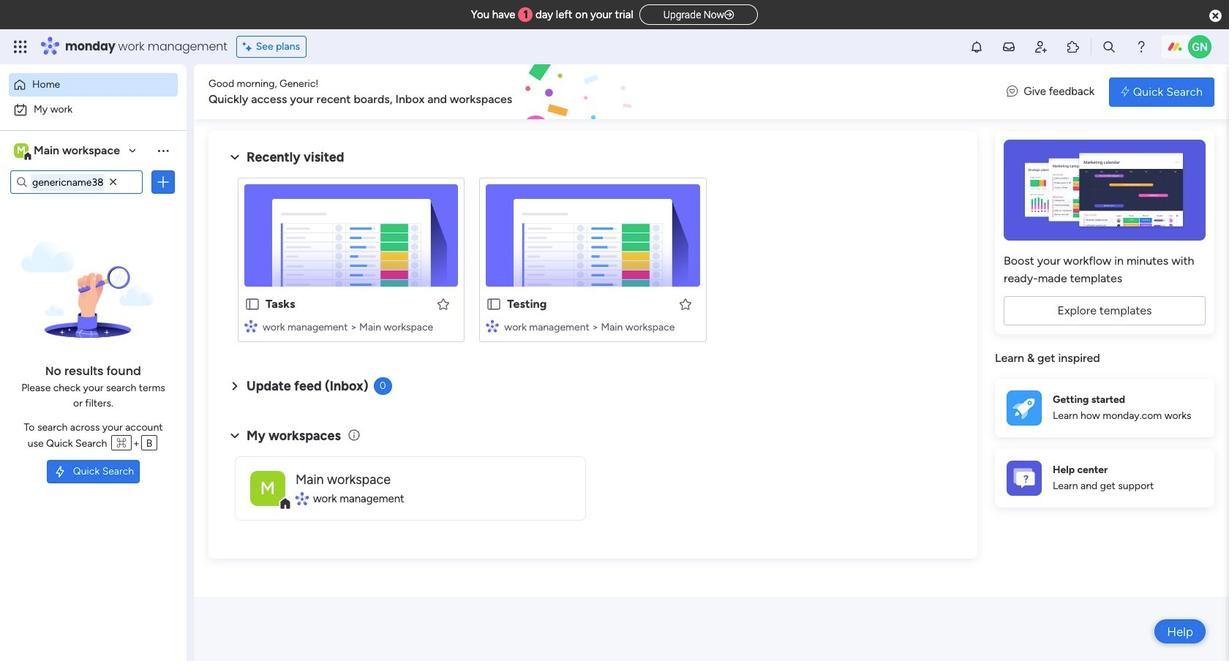 Task type: vqa. For each thing, say whether or not it's contained in the screenshot.
Personal info icon
no



Task type: locate. For each thing, give the bounding box(es) containing it.
public board image for second the add to favorites icon from left
[[486, 296, 502, 312]]

option
[[9, 73, 178, 97], [9, 98, 178, 121]]

0 vertical spatial option
[[9, 73, 178, 97]]

public board image
[[244, 296, 261, 312], [486, 296, 502, 312]]

add to favorites image
[[436, 297, 451, 311], [678, 297, 693, 311]]

clear search image
[[106, 175, 121, 190]]

workspace selection element
[[14, 142, 122, 161]]

help center element
[[995, 449, 1215, 508]]

dapulse close image
[[1210, 9, 1222, 23]]

1 horizontal spatial add to favorites image
[[678, 297, 693, 311]]

1 horizontal spatial public board image
[[486, 296, 502, 312]]

v2 user feedback image
[[1007, 84, 1018, 100]]

options image
[[156, 175, 171, 190]]

search everything image
[[1102, 40, 1117, 54]]

0 horizontal spatial add to favorites image
[[436, 297, 451, 311]]

0 horizontal spatial workspace image
[[14, 143, 29, 159]]

notifications image
[[970, 40, 984, 54]]

close recently visited image
[[226, 149, 244, 166]]

1 vertical spatial option
[[9, 98, 178, 121]]

v2 bolt switch image
[[1121, 84, 1130, 100]]

close my workspaces image
[[226, 427, 244, 445]]

1 public board image from the left
[[244, 296, 261, 312]]

0 horizontal spatial public board image
[[244, 296, 261, 312]]

1 vertical spatial workspace image
[[250, 471, 285, 506]]

invite members image
[[1034, 40, 1049, 54]]

workspace image
[[14, 143, 29, 159], [250, 471, 285, 506]]

0 vertical spatial workspace image
[[14, 143, 29, 159]]

dapulse rightstroke image
[[725, 10, 734, 20]]

1 horizontal spatial workspace image
[[250, 471, 285, 506]]

2 public board image from the left
[[486, 296, 502, 312]]

help image
[[1134, 40, 1149, 54]]



Task type: describe. For each thing, give the bounding box(es) containing it.
templates image image
[[1008, 140, 1202, 241]]

2 add to favorites image from the left
[[678, 297, 693, 311]]

1 option from the top
[[9, 73, 178, 97]]

Search in workspace field
[[31, 174, 105, 191]]

public board image for 2nd the add to favorites icon from right
[[244, 296, 261, 312]]

0 element
[[374, 378, 392, 395]]

2 option from the top
[[9, 98, 178, 121]]

monday marketplace image
[[1066, 40, 1081, 54]]

generic name image
[[1188, 35, 1212, 59]]

select product image
[[13, 40, 28, 54]]

quick search results list box
[[226, 166, 960, 360]]

update feed image
[[1002, 40, 1016, 54]]

see plans image
[[243, 39, 256, 55]]

getting started element
[[995, 379, 1215, 437]]

open update feed (inbox) image
[[226, 378, 244, 395]]

1 add to favorites image from the left
[[436, 297, 451, 311]]

workspace options image
[[156, 143, 171, 158]]



